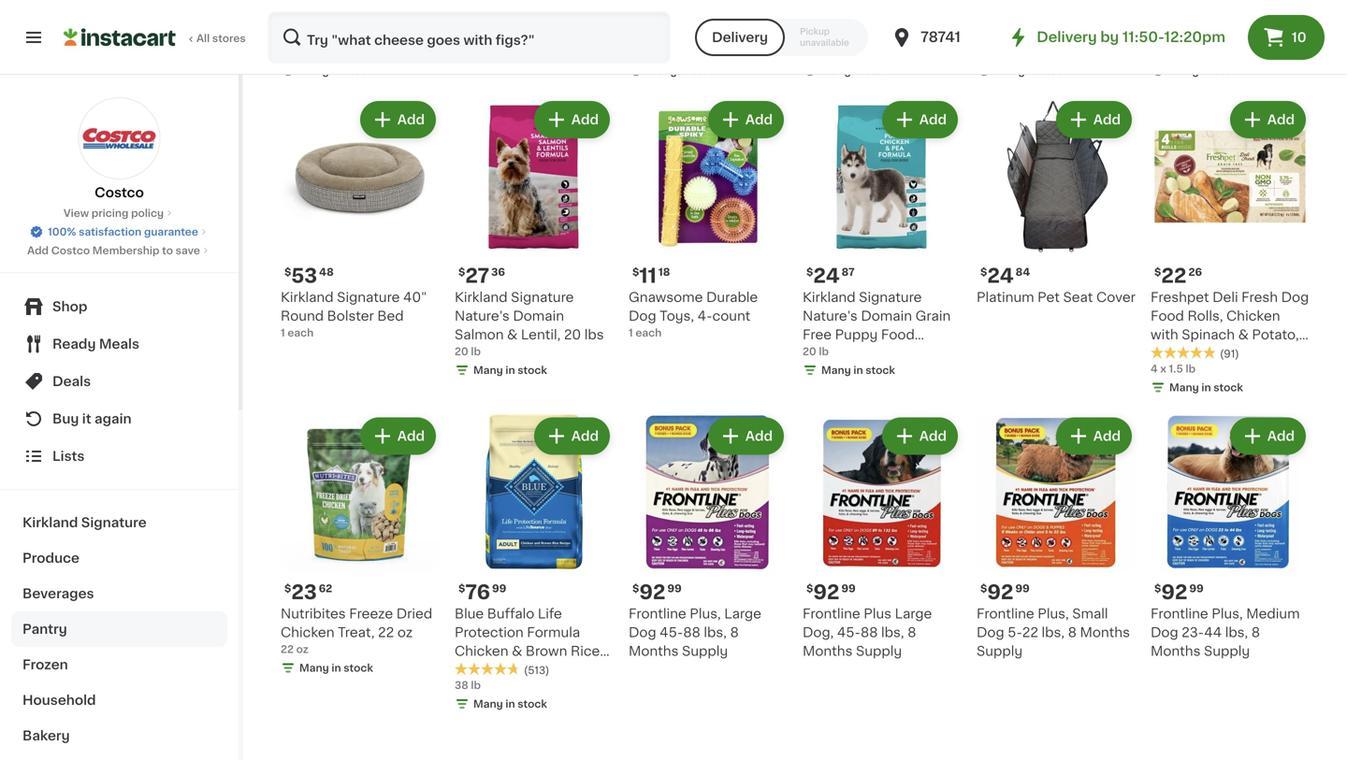 Task type: locate. For each thing, give the bounding box(es) containing it.
$ 92 99 for frontline plus, medium dog 23-44 lbs, 8 months supply
[[1155, 583, 1204, 603]]

0 vertical spatial with
[[552, 10, 580, 23]]

$ 92 99 for frontline plus, small dog 5-22 lbs, 8 months supply
[[981, 583, 1030, 603]]

lbs, for frontline plus, small dog 5-22 lbs, 8 months supply
[[1042, 626, 1065, 640]]

0 horizontal spatial 1
[[281, 328, 285, 338]]

20 down free
[[803, 347, 817, 357]]

2 horizontal spatial x
[[1161, 364, 1167, 374]]

$ inside the '$ 11 18'
[[633, 267, 639, 277]]

0 vertical spatial rice
[[740, 10, 769, 23]]

44
[[1204, 626, 1222, 640]]

$ 92 99 for frontline plus, large dog 45-88 lbs, 8 months supply
[[633, 583, 682, 603]]

1 plus, from the left
[[690, 608, 721, 621]]

1 horizontal spatial deli
[[1213, 291, 1238, 304]]

chicken inside blue buffalo life protection formula chicken & brown rice recipe dog food, 38 lbs
[[455, 645, 509, 658]]

supply inside frontline plus large dog, 45-88 lbs, 8 months supply
[[856, 645, 902, 658]]

1 horizontal spatial 1
[[629, 328, 633, 338]]

$ for frontline plus, medium dog 23-44 lbs, 8 months supply
[[1155, 584, 1161, 594]]

kirkland up produce
[[22, 516, 78, 530]]

& down the "doggy"
[[803, 10, 813, 23]]

large inside frontline plus large dog, 45-88 lbs, 8 months supply
[[895, 608, 932, 621]]

freshpet up cranberries
[[455, 0, 513, 5]]

dried
[[396, 608, 432, 621]]

0 horizontal spatial 1.5
[[1151, 347, 1169, 360]]

months
[[1080, 626, 1130, 640], [629, 645, 679, 658], [803, 645, 853, 658], [1151, 645, 1201, 658]]

to
[[162, 246, 173, 256]]

signature inside kirkland signature nature's domain grain free puppy food chicken & pea, 20 lbs
[[859, 291, 922, 304]]

freshpet
[[455, 0, 513, 5], [1151, 291, 1209, 304]]

1 6 from the top
[[455, 48, 463, 61]]

88 inside frontline plus large dog, 45-88 lbs, 8 months supply
[[861, 626, 878, 640]]

dog inside kirkland signature dog food, chicken & rice formula, 13.2 oz, 24 ct 24 x 13.2 oz
[[751, 0, 779, 5]]

99 for frontline plus, large dog 45-88 lbs, 8 months supply
[[667, 584, 682, 594]]

each inside kirkland signature 40" round bolster bed 1 each
[[288, 328, 314, 338]]

signature for grain
[[859, 291, 922, 304]]

plus,
[[690, 608, 721, 621], [1038, 608, 1069, 621], [1212, 608, 1243, 621]]

gnawsome
[[629, 291, 703, 304]]

service type group
[[695, 19, 868, 56]]

nature's up free
[[803, 310, 858, 323]]

oz down the formula,
[[677, 47, 689, 58]]

& inside freshpet deli fresh dog food, chicken with cranberries & spinach, 6 lbs
[[535, 29, 546, 42]]

dog inside frontline plus, small dog 5-22 lbs, 8 months supply
[[977, 626, 1005, 640]]

frontline plus, large dog 45-88 lbs, 8 months supply
[[629, 608, 762, 658]]

1 vertical spatial deli
[[1213, 291, 1238, 304]]

20
[[564, 328, 581, 342], [455, 347, 468, 357], [803, 347, 817, 357], [905, 347, 923, 360]]

0 vertical spatial 5
[[850, 29, 859, 42]]

4 92 from the left
[[1161, 583, 1188, 603]]

1 vertical spatial with
[[1151, 328, 1179, 342]]

0 horizontal spatial large
[[724, 608, 762, 621]]

instacart logo image
[[64, 26, 176, 49]]

with
[[552, 10, 580, 23], [1151, 328, 1179, 342]]

supply inside frontline plus, medium dog 23-44 lbs, 8 months supply
[[1204, 645, 1250, 658]]

lbs, inside the frontline plus, large dog 45-88 lbs, 8 months supply
[[704, 626, 727, 640]]

2 1 from the left
[[629, 328, 633, 338]]

freshpet for food,
[[455, 0, 513, 5]]

45- for dog,
[[837, 626, 861, 640]]

dog down gnawsome
[[629, 310, 656, 323]]

99 right 76
[[492, 584, 506, 594]]

2 $ 92 99 from the left
[[807, 583, 856, 603]]

stores
[[212, 33, 246, 44]]

2 plus, from the left
[[1038, 608, 1069, 621]]

0 horizontal spatial plus,
[[690, 608, 721, 621]]

99 inside $ 76 99
[[492, 584, 506, 594]]

kirkland inside kirkland signature nature's domain dog food, turkey & ancient grain, 35 lbs
[[977, 0, 1030, 5]]

food up pea,
[[881, 328, 915, 342]]

1 horizontal spatial 1.5
[[1169, 364, 1183, 374]]

rice
[[740, 10, 769, 23], [571, 645, 600, 658]]

each down toys,
[[636, 328, 662, 338]]

&
[[726, 10, 737, 23], [803, 10, 813, 23], [281, 29, 291, 42], [535, 29, 546, 42], [1065, 29, 1075, 42], [507, 328, 518, 342], [1238, 328, 1249, 342], [860, 347, 870, 360], [512, 645, 522, 658]]

kirkland inside kirkland signature nature's domain turkey & pea stew, 24 x 13.2 oz 24/13.2 oz
[[281, 0, 334, 5]]

2 vertical spatial turkey
[[1017, 29, 1061, 42]]

2 6 from the top
[[455, 65, 462, 75]]

product group containing 53
[[281, 97, 440, 341]]

92 up 5-
[[987, 583, 1014, 603]]

nature's inside kirkland signature nature's domain salmon & lentil, 20 lbs 20 lb
[[455, 310, 510, 323]]

0 horizontal spatial 13.2
[[393, 29, 419, 42]]

add for frontline plus, large dog 45-88 lbs, 8 months supply
[[746, 430, 773, 443]]

92 for frontline plus, medium dog 23-44 lbs, 8 months supply
[[1161, 583, 1188, 603]]

add button for nutribites freeze dried chicken treat, 22 oz
[[362, 420, 434, 453]]

chicken down nutribites
[[281, 626, 335, 640]]

0 horizontal spatial turkey
[[394, 10, 438, 23]]

5 down sweet at the top of the page
[[850, 29, 859, 42]]

lb inside doggy delirious turkey & sweet potato dog treats, 5 lbs 5 lb
[[812, 47, 822, 58]]

chicken up oz, at the right of page
[[669, 10, 723, 23]]

3 99 from the left
[[842, 584, 856, 594]]

lbs inside kirkland signature nature's domain grain free puppy food chicken & pea, 20 lbs
[[926, 347, 945, 360]]

domain inside kirkland signature nature's domain grain free puppy food chicken & pea, 20 lbs
[[861, 310, 912, 323]]

chicken inside freshpet deli fresh dog food, chicken with cranberries & spinach, 6 lbs
[[495, 10, 549, 23]]

100%
[[48, 227, 76, 237]]

1 horizontal spatial fresh
[[1242, 291, 1278, 304]]

chicken
[[495, 10, 549, 23], [669, 10, 723, 23], [1227, 310, 1281, 323], [803, 347, 857, 360], [281, 626, 335, 640], [455, 645, 509, 658]]

product group
[[281, 97, 440, 341], [455, 97, 614, 382], [629, 97, 788, 341], [803, 97, 962, 382], [977, 97, 1136, 307], [1151, 97, 1310, 399], [281, 414, 440, 680], [455, 414, 614, 716], [629, 414, 788, 661], [803, 414, 962, 661], [977, 414, 1136, 661], [1151, 414, 1310, 661]]

kirkland inside kirkland signature nature's domain salmon & lentil, 20 lbs 20 lb
[[455, 291, 508, 304]]

lbs, inside frontline plus, medium dog 23-44 lbs, 8 months supply
[[1225, 626, 1248, 640]]

20 right lentil,
[[564, 328, 581, 342]]

$ 11 18
[[633, 266, 670, 286]]

1 horizontal spatial 45-
[[837, 626, 861, 640]]

blue
[[455, 608, 484, 621]]

$ inside $ 27 36
[[458, 267, 465, 277]]

domain up puppy
[[861, 310, 912, 323]]

1.5
[[1151, 347, 1169, 360], [1169, 364, 1183, 374]]

1 horizontal spatial each
[[636, 328, 662, 338]]

8 for frontline plus, small dog 5-22 lbs, 8 months supply
[[1068, 626, 1077, 640]]

ancient
[[1079, 29, 1129, 42]]

38 down recipe
[[455, 681, 469, 691]]

signature inside kirkland signature dog food, chicken & rice formula, 13.2 oz, 24 ct 24 x 13.2 oz
[[685, 0, 748, 5]]

0 horizontal spatial with
[[552, 10, 580, 23]]

0 horizontal spatial 88
[[683, 626, 701, 640]]

1 $ 92 99 from the left
[[633, 583, 682, 603]]

0 vertical spatial ct
[[760, 29, 774, 42]]

pricing
[[91, 208, 129, 218]]

1 each from the left
[[288, 328, 314, 338]]

large for frontline plus large dog, 45-88 lbs, 8 months supply
[[895, 608, 932, 621]]

1 vertical spatial 6
[[455, 65, 462, 75]]

1 horizontal spatial x
[[645, 47, 651, 58]]

each
[[288, 328, 314, 338], [636, 328, 662, 338]]

1 88 from the left
[[683, 626, 701, 640]]

0 vertical spatial 6
[[455, 48, 463, 61]]

1 vertical spatial rice
[[571, 645, 600, 658]]

deli for rolls,
[[1213, 291, 1238, 304]]

99 up the frontline plus, large dog 45-88 lbs, 8 months supply
[[667, 584, 682, 594]]

$ 92 99 up 23-
[[1155, 583, 1204, 603]]

0 horizontal spatial 45-
[[660, 626, 683, 640]]

1 vertical spatial 38
[[455, 681, 469, 691]]

chicken up recipe
[[455, 645, 509, 658]]

99
[[492, 584, 506, 594], [667, 584, 682, 594], [842, 584, 856, 594], [1016, 584, 1030, 594], [1190, 584, 1204, 594]]

6 down search field
[[455, 65, 462, 75]]

food
[[1151, 310, 1184, 323], [881, 328, 915, 342]]

24 up platinum
[[987, 266, 1014, 286]]

months for frontline plus large dog, 45-88 lbs, 8 months supply
[[803, 645, 853, 658]]

0 horizontal spatial x
[[382, 29, 389, 42]]

nature's inside kirkland signature nature's domain grain free puppy food chicken & pea, 20 lbs
[[803, 310, 858, 323]]

x down the formula,
[[645, 47, 651, 58]]

many down 4 x 1.5 lb
[[1170, 383, 1199, 393]]

4 8 from the left
[[1252, 626, 1260, 640]]

domain for stew,
[[339, 10, 390, 23]]

2 frontline from the left
[[803, 608, 861, 621]]

plus, inside the frontline plus, large dog 45-88 lbs, 8 months supply
[[690, 608, 721, 621]]

99 up 23-
[[1190, 584, 1204, 594]]

2 8 from the left
[[908, 626, 916, 640]]

ct right oz, at the right of page
[[760, 29, 774, 42]]

20 lb
[[803, 347, 829, 357]]

0 vertical spatial x
[[382, 29, 389, 42]]

0 horizontal spatial freshpet
[[455, 0, 513, 5]]

24 right stew,
[[362, 29, 379, 42]]

many in stock down 4 x 1.5 lb
[[1170, 383, 1243, 393]]

99 for frontline plus, small dog 5-22 lbs, 8 months supply
[[1016, 584, 1030, 594]]

food, down brown
[[535, 664, 572, 677]]

toys,
[[660, 310, 694, 323]]

guarantee
[[144, 227, 198, 237]]

rice inside kirkland signature dog food, chicken & rice formula, 13.2 oz, 24 ct 24 x 13.2 oz
[[740, 10, 769, 23]]

oz down stew,
[[322, 47, 334, 58]]

plus, inside frontline plus, medium dog 23-44 lbs, 8 months supply
[[1212, 608, 1243, 621]]

add for frontline plus, medium dog 23-44 lbs, 8 months supply
[[1268, 430, 1295, 443]]

signature for salmon
[[511, 291, 574, 304]]

plus, inside frontline plus, small dog 5-22 lbs, 8 months supply
[[1038, 608, 1069, 621]]

lbs right 35
[[1039, 48, 1059, 61]]

ready meals
[[52, 338, 139, 351]]

10
[[1292, 31, 1307, 44]]

nature's
[[281, 10, 336, 23], [977, 10, 1032, 23], [455, 310, 510, 323], [803, 310, 858, 323]]

freshpet inside freshpet deli fresh dog food, chicken with cranberries & spinach, 6 lbs
[[455, 0, 513, 5]]

0 horizontal spatial fresh
[[546, 0, 582, 5]]

1 horizontal spatial 4
[[1198, 347, 1207, 360]]

bakery
[[22, 730, 70, 743]]

grain
[[916, 310, 951, 323]]

13.2 down the formula,
[[653, 47, 674, 58]]

plus, for 22
[[1038, 608, 1069, 621]]

99 up frontline plus large dog, 45-88 lbs, 8 months supply
[[842, 584, 856, 594]]

38 inside blue buffalo life protection formula chicken & brown rice recipe dog food, 38 lbs
[[576, 664, 593, 677]]

stock down lentil,
[[518, 365, 547, 376]]

fresh inside freshpet deli fresh dog food rolls, chicken with spinach & potato, 1.5 lbs, 4 ct
[[1242, 291, 1278, 304]]

78741
[[921, 30, 961, 44]]

24
[[362, 29, 379, 42], [740, 29, 757, 42], [629, 47, 642, 58], [813, 266, 840, 286], [987, 266, 1014, 286]]

0 vertical spatial fresh
[[546, 0, 582, 5]]

$ up nutribites
[[284, 584, 291, 594]]

fresh for chicken
[[1242, 291, 1278, 304]]

1 vertical spatial fresh
[[1242, 291, 1278, 304]]

months inside frontline plus large dog, 45-88 lbs, 8 months supply
[[803, 645, 853, 658]]

23
[[291, 583, 317, 603]]

lbs up 6 lb
[[467, 48, 486, 61]]

supply inside the frontline plus, large dog 45-88 lbs, 8 months supply
[[682, 645, 728, 658]]

53
[[291, 266, 317, 286]]

frontline inside the frontline plus, large dog 45-88 lbs, 8 months supply
[[629, 608, 687, 621]]

1.5 up 4 x 1.5 lb
[[1151, 347, 1169, 360]]

add button for frontline plus, small dog 5-22 lbs, 8 months supply
[[1058, 420, 1130, 453]]

8 for frontline plus, large dog 45-88 lbs, 8 months supply
[[730, 626, 739, 640]]

ct down spinach
[[1210, 347, 1224, 360]]

add for blue buffalo life protection formula chicken & brown rice recipe dog food, 38 lbs
[[571, 430, 599, 443]]

5 99 from the left
[[1190, 584, 1204, 594]]

92
[[639, 583, 666, 603], [813, 583, 840, 603], [987, 583, 1014, 603], [1161, 583, 1188, 603]]

$ for platinum pet seat cover
[[981, 267, 987, 277]]

large for frontline plus, large dog 45-88 lbs, 8 months supply
[[724, 608, 762, 621]]

0 vertical spatial food
[[1151, 310, 1184, 323]]

1 vertical spatial freshpet
[[1151, 291, 1209, 304]]

35
[[1019, 48, 1036, 61]]

dog inside gnawsome durable dog toys, 4-count 1 each
[[629, 310, 656, 323]]

3 frontline from the left
[[977, 608, 1035, 621]]

1 vertical spatial 4
[[1151, 364, 1158, 374]]

1 down gnawsome
[[629, 328, 633, 338]]

dog up service type group
[[751, 0, 779, 5]]

2 88 from the left
[[861, 626, 878, 640]]

0 horizontal spatial 5
[[803, 47, 810, 58]]

1 vertical spatial turkey
[[394, 10, 438, 23]]

2 supply from the left
[[856, 645, 902, 658]]

add button for kirkland signature nature's domain grain free puppy food chicken & pea, 20 lbs
[[884, 103, 956, 137]]

4 supply from the left
[[1204, 645, 1250, 658]]

signature up produce link
[[81, 516, 147, 530]]

88 for plus
[[861, 626, 878, 640]]

food, inside kirkland signature nature's domain dog food, turkey & ancient grain, 35 lbs
[[977, 29, 1014, 42]]

88 inside the frontline plus, large dog 45-88 lbs, 8 months supply
[[683, 626, 701, 640]]

6 inside freshpet deli fresh dog food, chicken with cranberries & spinach, 6 lbs
[[455, 48, 463, 61]]

lbs inside freshpet deli fresh dog food, chicken with cranberries & spinach, 6 lbs
[[467, 48, 486, 61]]

kirkland up the formula,
[[629, 0, 682, 5]]

domain for food
[[861, 310, 912, 323]]

deli inside freshpet deli fresh dog food, chicken with cranberries & spinach, 6 lbs
[[517, 0, 542, 5]]

1 horizontal spatial costco
[[95, 186, 144, 199]]

1 down round
[[281, 328, 285, 338]]

kirkland up pea
[[281, 0, 334, 5]]

delivery right the formula,
[[712, 31, 768, 44]]

& left brown
[[512, 645, 522, 658]]

3 $ 92 99 from the left
[[981, 583, 1030, 603]]

pea,
[[874, 347, 902, 360]]

signature for chicken
[[685, 0, 748, 5]]

1 1 from the left
[[281, 328, 285, 338]]

turkey inside doggy delirious turkey & sweet potato dog treats, 5 lbs 5 lb
[[912, 0, 956, 5]]

0 horizontal spatial each
[[288, 328, 314, 338]]

1 horizontal spatial turkey
[[912, 0, 956, 5]]

signature inside kirkland signature 40" round bolster bed 1 each
[[337, 291, 400, 304]]

dog
[[585, 0, 613, 5], [751, 0, 779, 5], [908, 10, 936, 23], [1090, 10, 1117, 23], [1282, 291, 1309, 304], [629, 310, 656, 323], [629, 626, 656, 640], [977, 626, 1005, 640], [1151, 626, 1179, 640], [504, 664, 532, 677]]

$ left '48'
[[284, 267, 291, 277]]

delivery
[[1037, 30, 1097, 44], [712, 31, 768, 44]]

1 for 11
[[629, 328, 633, 338]]

frontline plus large dog, 45-88 lbs, 8 months supply
[[803, 608, 932, 658]]

fresh for with
[[546, 0, 582, 5]]

deli up cranberries
[[517, 0, 542, 5]]

delivery by 11:50-12:20pm link
[[1007, 26, 1226, 49]]

$ inside $ 24 87
[[807, 267, 813, 277]]

1 vertical spatial food
[[881, 328, 915, 342]]

add button for blue buffalo life protection formula chicken & brown rice recipe dog food, 38 lbs
[[536, 420, 608, 453]]

1 for 53
[[281, 328, 285, 338]]

food, inside freshpet deli fresh dog food, chicken with cranberries & spinach, 6 lbs
[[455, 10, 492, 23]]

99 up 5-
[[1016, 584, 1030, 594]]

lbs inside kirkland signature nature's domain salmon & lentil, 20 lbs 20 lb
[[585, 328, 604, 342]]

signature up stew,
[[337, 0, 400, 5]]

13.2 right stew,
[[393, 29, 419, 42]]

supply for frontline plus, medium dog 23-44 lbs, 8 months supply
[[1204, 645, 1250, 658]]

1 supply from the left
[[682, 645, 728, 658]]

0 vertical spatial turkey
[[912, 0, 956, 5]]

domain inside kirkland signature nature's domain salmon & lentil, 20 lbs 20 lb
[[513, 310, 564, 323]]

buy it again link
[[11, 400, 227, 438]]

months inside frontline plus, medium dog 23-44 lbs, 8 months supply
[[1151, 645, 1201, 658]]

0 horizontal spatial food
[[881, 328, 915, 342]]

add button for frontline plus, medium dog 23-44 lbs, 8 months supply
[[1232, 420, 1304, 453]]

8 inside frontline plus, small dog 5-22 lbs, 8 months supply
[[1068, 626, 1077, 640]]

2 45- from the left
[[837, 626, 861, 640]]

chicken up potato,
[[1227, 310, 1281, 323]]

months inside frontline plus, small dog 5-22 lbs, 8 months supply
[[1080, 626, 1130, 640]]

lb down recipe
[[471, 681, 481, 691]]

kirkland inside kirkland signature 40" round bolster bed 1 each
[[281, 291, 334, 304]]

fresh
[[546, 0, 582, 5], [1242, 291, 1278, 304]]

None search field
[[268, 11, 671, 64]]

4
[[1198, 347, 1207, 360], [1151, 364, 1158, 374]]

$ inside $ 53 48
[[284, 267, 291, 277]]

40"
[[403, 291, 427, 304]]

lentil,
[[521, 328, 561, 342]]

2 large from the left
[[895, 608, 932, 621]]

& left ancient on the right of page
[[1065, 29, 1075, 42]]

0 horizontal spatial deli
[[517, 0, 542, 5]]

0 vertical spatial 38
[[576, 664, 593, 677]]

45- inside the frontline plus, large dog 45-88 lbs, 8 months supply
[[660, 626, 683, 640]]

membership
[[92, 246, 160, 256]]

2 horizontal spatial 13.2
[[689, 29, 715, 42]]

food, up cranberries
[[455, 10, 492, 23]]

many down the formula,
[[647, 66, 677, 76]]

lbs, for frontline plus, large dog 45-88 lbs, 8 months supply
[[704, 626, 727, 640]]

3 8 from the left
[[1068, 626, 1077, 640]]

0 vertical spatial freshpet
[[455, 0, 513, 5]]

1 45- from the left
[[660, 626, 683, 640]]

2 92 from the left
[[813, 583, 840, 603]]

signature inside kirkland signature nature's domain salmon & lentil, 20 lbs 20 lb
[[511, 291, 574, 304]]

22
[[1161, 266, 1187, 286], [378, 626, 394, 640], [1022, 626, 1039, 640], [281, 645, 294, 655]]

1 horizontal spatial freshpet
[[1151, 291, 1209, 304]]

bed
[[377, 310, 404, 323]]

months for frontline plus, small dog 5-22 lbs, 8 months supply
[[1080, 626, 1130, 640]]

nature's for turkey
[[977, 10, 1032, 23]]

lb
[[812, 47, 822, 58], [464, 65, 474, 75], [471, 347, 481, 357], [819, 347, 829, 357], [1186, 364, 1196, 374], [471, 681, 481, 691]]

ready meals button
[[11, 326, 227, 363]]

2 horizontal spatial turkey
[[1017, 29, 1061, 42]]

in down kirkland signature nature's domain salmon & lentil, 20 lbs 20 lb
[[506, 365, 515, 376]]

domain up stew,
[[339, 10, 390, 23]]

in down 12:20pm
[[1202, 66, 1211, 76]]

kirkland for kirkland signature nature's domain dog food, turkey & ancient grain, 35 lbs
[[977, 0, 1030, 5]]

4 $ 92 99 from the left
[[1155, 583, 1204, 603]]

domain inside kirkland signature nature's domain turkey & pea stew, 24 x 13.2 oz 24/13.2 oz
[[339, 10, 390, 23]]

x
[[382, 29, 389, 42], [645, 47, 651, 58], [1161, 364, 1167, 374]]

0 horizontal spatial rice
[[571, 645, 600, 658]]

8 inside frontline plus large dog, 45-88 lbs, 8 months supply
[[908, 626, 916, 640]]

with up 4 x 1.5 lb
[[1151, 328, 1179, 342]]

92 for frontline plus, small dog 5-22 lbs, 8 months supply
[[987, 583, 1014, 603]]

dog up the spinach, in the top of the page
[[585, 0, 613, 5]]

(513)
[[524, 666, 549, 676]]

1 inside kirkland signature 40" round bolster bed 1 each
[[281, 328, 285, 338]]

dog up potato,
[[1282, 291, 1309, 304]]

45- inside frontline plus large dog, 45-88 lbs, 8 months supply
[[837, 626, 861, 640]]

2 horizontal spatial plus,
[[1212, 608, 1243, 621]]

valley splendor cardinal songbird food, 30 lbs
[[1151, 0, 1309, 42]]

0 horizontal spatial costco
[[51, 246, 90, 256]]

frontline inside frontline plus, small dog 5-22 lbs, 8 months supply
[[977, 608, 1035, 621]]

add for nutribites freeze dried chicken treat, 22 oz
[[397, 430, 425, 443]]

stock down pea,
[[866, 365, 895, 376]]

$ for frontline plus, large dog 45-88 lbs, 8 months supply
[[633, 584, 639, 594]]

add costco membership to save link
[[27, 243, 211, 258]]

1 vertical spatial ct
[[1210, 347, 1224, 360]]

turkey inside kirkland signature nature's domain turkey & pea stew, 24 x 13.2 oz 24/13.2 oz
[[394, 10, 438, 23]]

pantry link
[[11, 612, 227, 647]]

1 horizontal spatial with
[[1151, 328, 1179, 342]]

domain inside kirkland signature nature's domain dog food, turkey & ancient grain, 35 lbs
[[1035, 10, 1086, 23]]

1 vertical spatial x
[[645, 47, 651, 58]]

kirkland for kirkland signature nature's domain salmon & lentil, 20 lbs 20 lb
[[455, 291, 508, 304]]

stock
[[344, 66, 373, 76], [692, 66, 721, 76], [866, 66, 895, 76], [1040, 66, 1069, 76], [1214, 66, 1243, 76], [518, 365, 547, 376], [866, 365, 895, 376], [1214, 383, 1243, 393], [344, 663, 373, 674], [518, 699, 547, 710]]

potato
[[861, 10, 905, 23]]

0 vertical spatial costco
[[95, 186, 144, 199]]

8 inside frontline plus, medium dog 23-44 lbs, 8 months supply
[[1252, 626, 1260, 640]]

4 frontline from the left
[[1151, 608, 1209, 621]]

6 lb
[[455, 65, 474, 75]]

4 99 from the left
[[1016, 584, 1030, 594]]

0 vertical spatial 1.5
[[1151, 347, 1169, 360]]

nutribites
[[281, 608, 346, 621]]

many
[[299, 66, 329, 76], [647, 66, 677, 76], [822, 66, 851, 76], [996, 66, 1025, 76], [1170, 66, 1199, 76], [473, 365, 503, 376], [822, 365, 851, 376], [1170, 383, 1199, 393], [299, 663, 329, 674], [473, 699, 503, 710]]

0 horizontal spatial delivery
[[712, 31, 768, 44]]

costco down 100%
[[51, 246, 90, 256]]

2 each from the left
[[636, 328, 662, 338]]

1 horizontal spatial plus,
[[1038, 608, 1069, 621]]

Search field
[[269, 13, 669, 62]]

ct inside kirkland signature dog food, chicken & rice formula, 13.2 oz, 24 ct 24 x 13.2 oz
[[760, 29, 774, 42]]

1 horizontal spatial 88
[[861, 626, 878, 640]]

months inside the frontline plus, large dog 45-88 lbs, 8 months supply
[[629, 645, 679, 658]]

3 plus, from the left
[[1212, 608, 1243, 621]]

12:20pm
[[1164, 30, 1226, 44]]

0 horizontal spatial ct
[[760, 29, 774, 42]]

spinach,
[[549, 29, 605, 42]]

stock down stew,
[[344, 66, 373, 76]]

each down round
[[288, 328, 314, 338]]

x right stew,
[[382, 29, 389, 42]]

45-
[[660, 626, 683, 640], [837, 626, 861, 640]]

with inside freshpet deli fresh dog food rolls, chicken with spinach & potato, 1.5 lbs, 4 ct
[[1151, 328, 1179, 342]]

1 8 from the left
[[730, 626, 739, 640]]

1 horizontal spatial large
[[895, 608, 932, 621]]

kirkland inside kirkland signature dog food, chicken & rice formula, 13.2 oz, 24 ct 24 x 13.2 oz
[[629, 0, 682, 5]]

92 up the frontline plus, large dog 45-88 lbs, 8 months supply
[[639, 583, 666, 603]]

$ for frontline plus, small dog 5-22 lbs, 8 months supply
[[981, 584, 987, 594]]

1 vertical spatial 1.5
[[1169, 364, 1183, 374]]

$ inside $ 23 62
[[284, 584, 291, 594]]

signature up oz, at the right of page
[[685, 0, 748, 5]]

fresh inside freshpet deli fresh dog food, chicken with cranberries & spinach, 6 lbs
[[546, 0, 582, 5]]

x down freshpet deli fresh dog food rolls, chicken with spinach & potato, 1.5 lbs, 4 ct
[[1161, 364, 1167, 374]]

$ 24 84
[[981, 266, 1030, 286]]

& down puppy
[[860, 347, 870, 360]]

nature's up salmon
[[455, 310, 510, 323]]

1 horizontal spatial ct
[[1210, 347, 1224, 360]]

oz down nutribites
[[296, 645, 308, 655]]

nature's for puppy
[[803, 310, 858, 323]]

signature up ancient on the right of page
[[1033, 0, 1096, 5]]

& up oz, at the right of page
[[726, 10, 737, 23]]

fresh up potato,
[[1242, 291, 1278, 304]]

1 92 from the left
[[639, 583, 666, 603]]

& inside doggy delirious turkey & sweet potato dog treats, 5 lbs 5 lb
[[803, 10, 813, 23]]

1 horizontal spatial delivery
[[1037, 30, 1097, 44]]

0 vertical spatial 4
[[1198, 347, 1207, 360]]

dog up ancient on the right of page
[[1090, 10, 1117, 23]]

1 large from the left
[[724, 608, 762, 621]]

kirkland inside kirkland signature nature's domain grain free puppy food chicken & pea, 20 lbs
[[803, 291, 856, 304]]

0 horizontal spatial 4
[[1151, 364, 1158, 374]]

$ up dog,
[[807, 584, 813, 594]]

add for frontline plus large dog, 45-88 lbs, 8 months supply
[[920, 430, 947, 443]]

$ up the frontline plus, large dog 45-88 lbs, 8 months supply
[[633, 584, 639, 594]]

0 horizontal spatial 38
[[455, 681, 469, 691]]

add for platinum pet seat cover
[[1094, 113, 1121, 126]]

99 for frontline plus, medium dog 23-44 lbs, 8 months supply
[[1190, 584, 1204, 594]]

3 92 from the left
[[987, 583, 1014, 603]]

lbs, inside frontline plus, small dog 5-22 lbs, 8 months supply
[[1042, 626, 1065, 640]]

2 99 from the left
[[667, 584, 682, 594]]

frontline inside frontline plus large dog, 45-88 lbs, 8 months supply
[[803, 608, 861, 621]]

by
[[1101, 30, 1119, 44]]

large inside the frontline plus, large dog 45-88 lbs, 8 months supply
[[724, 608, 762, 621]]

1 horizontal spatial food
[[1151, 310, 1184, 323]]

& left lentil,
[[507, 328, 518, 342]]

1 horizontal spatial rice
[[740, 10, 769, 23]]

each inside gnawsome durable dog toys, 4-count 1 each
[[636, 328, 662, 338]]

plus, for 44
[[1212, 608, 1243, 621]]

62
[[319, 584, 332, 594]]

nature's for pea
[[281, 10, 336, 23]]

8 for frontline plus, medium dog 23-44 lbs, 8 months supply
[[1252, 626, 1260, 640]]

$ for kirkland signature 40" round bolster bed
[[284, 267, 291, 277]]

signature up lentil,
[[511, 291, 574, 304]]

$ up frontline plus, medium dog 23-44 lbs, 8 months supply
[[1155, 584, 1161, 594]]

1 horizontal spatial 5
[[850, 29, 859, 42]]

signature
[[337, 0, 400, 5], [685, 0, 748, 5], [1033, 0, 1096, 5], [337, 291, 400, 304], [511, 291, 574, 304], [859, 291, 922, 304], [81, 516, 147, 530]]

with up the spinach, in the top of the page
[[552, 10, 580, 23]]

kirkland for kirkland signature nature's domain turkey & pea stew, 24 x 13.2 oz 24/13.2 oz
[[281, 0, 334, 5]]

0 vertical spatial deli
[[517, 0, 542, 5]]

1.5 inside freshpet deli fresh dog food rolls, chicken with spinach & potato, 1.5 lbs, 4 ct
[[1151, 347, 1169, 360]]

1 99 from the left
[[492, 584, 506, 594]]

1 frontline from the left
[[629, 608, 687, 621]]

nature's up pea
[[281, 10, 336, 23]]

lbs down the 'potato' on the top right of page
[[862, 29, 881, 42]]

$ for kirkland signature nature's domain grain free puppy food chicken & pea, 20 lbs
[[807, 267, 813, 277]]

3 supply from the left
[[977, 645, 1023, 658]]

supply for frontline plus large dog, 45-88 lbs, 8 months supply
[[856, 645, 902, 658]]

1 horizontal spatial 38
[[576, 664, 593, 677]]

each for 53
[[288, 328, 314, 338]]

$ for kirkland signature nature's domain salmon & lentil, 20 lbs
[[458, 267, 465, 277]]

add button for kirkland signature nature's domain salmon & lentil, 20 lbs
[[536, 103, 608, 137]]

rolls,
[[1188, 310, 1223, 323]]

stock down 12:20pm
[[1214, 66, 1243, 76]]

in down puppy
[[854, 365, 863, 376]]



Task type: describe. For each thing, give the bounding box(es) containing it.
delivery for delivery by 11:50-12:20pm
[[1037, 30, 1097, 44]]

lists link
[[11, 438, 227, 475]]

plus, for 88
[[690, 608, 721, 621]]

dog inside the frontline plus, large dog 45-88 lbs, 8 months supply
[[629, 626, 656, 640]]

all stores link
[[64, 11, 247, 64]]

$ 53 48
[[284, 266, 334, 286]]

chicken inside freshpet deli fresh dog food rolls, chicken with spinach & potato, 1.5 lbs, 4 ct
[[1227, 310, 1281, 323]]

4 inside freshpet deli fresh dog food rolls, chicken with spinach & potato, 1.5 lbs, 4 ct
[[1198, 347, 1207, 360]]

1 vertical spatial costco
[[51, 246, 90, 256]]

it
[[82, 413, 91, 426]]

many down 12:20pm
[[1170, 66, 1199, 76]]

$ 27 36
[[458, 266, 505, 286]]

formula
[[527, 626, 580, 640]]

add for gnawsome durable dog toys, 4-count
[[746, 113, 773, 126]]

84
[[1016, 267, 1030, 277]]

signature inside kirkland signature link
[[81, 516, 147, 530]]

spinach
[[1182, 328, 1235, 342]]

& inside freshpet deli fresh dog food rolls, chicken with spinach & potato, 1.5 lbs, 4 ct
[[1238, 328, 1249, 342]]

in down treat,
[[332, 663, 341, 674]]

cardinal
[[1151, 10, 1205, 23]]

free
[[803, 328, 832, 342]]

doggy delirious turkey & sweet potato dog treats, 5 lbs 5 lb
[[803, 0, 956, 58]]

cranberries
[[455, 29, 532, 42]]

kirkland for kirkland signature dog food, chicken & rice formula, 13.2 oz, 24 ct 24 x 13.2 oz
[[629, 0, 682, 5]]

delirious
[[851, 0, 909, 5]]

signature for dog
[[1033, 0, 1096, 5]]

frontline for frontline plus large dog, 45-88 lbs, 8 months supply
[[803, 608, 861, 621]]

30
[[1151, 29, 1169, 42]]

87
[[842, 267, 855, 277]]

turkey inside kirkland signature nature's domain dog food, turkey & ancient grain, 35 lbs
[[1017, 29, 1061, 42]]

all
[[196, 33, 210, 44]]

rice inside blue buffalo life protection formula chicken & brown rice recipe dog food, 38 lbs
[[571, 645, 600, 658]]

small
[[1073, 608, 1108, 621]]

11:50-
[[1123, 30, 1164, 44]]

freshpet for food
[[1151, 291, 1209, 304]]

months for frontline plus, medium dog 23-44 lbs, 8 months supply
[[1151, 645, 1201, 658]]

99 for frontline plus large dog, 45-88 lbs, 8 months supply
[[842, 584, 856, 594]]

life
[[538, 608, 562, 621]]

frontline plus, small dog 5-22 lbs, 8 months supply
[[977, 608, 1130, 658]]

food inside freshpet deli fresh dog food rolls, chicken with spinach & potato, 1.5 lbs, 4 ct
[[1151, 310, 1184, 323]]

24 down the formula,
[[629, 47, 642, 58]]

buy
[[52, 413, 79, 426]]

x inside kirkland signature dog food, chicken & rice formula, 13.2 oz, 24 ct 24 x 13.2 oz
[[645, 47, 651, 58]]

x inside kirkland signature nature's domain turkey & pea stew, 24 x 13.2 oz 24/13.2 oz
[[382, 29, 389, 42]]

92 for frontline plus large dog, 45-88 lbs, 8 months supply
[[813, 583, 840, 603]]

frontline plus, medium dog 23-44 lbs, 8 months supply
[[1151, 608, 1300, 658]]

$ 76 99
[[458, 583, 506, 603]]

kirkland signature dog food, chicken & rice formula, 13.2 oz, 24 ct 24 x 13.2 oz
[[629, 0, 779, 58]]

seat
[[1063, 291, 1093, 304]]

add button for kirkland signature 40" round bolster bed
[[362, 103, 434, 137]]

lbs, for frontline plus, medium dog 23-44 lbs, 8 months supply
[[1225, 626, 1248, 640]]

shop
[[52, 300, 87, 313]]

nutribites freeze dried chicken treat, 22 oz 22 oz
[[281, 608, 432, 655]]

many in stock down lentil,
[[473, 365, 547, 376]]

add for frontline plus, small dog 5-22 lbs, 8 months supply
[[1094, 430, 1121, 443]]

100% satisfaction guarantee button
[[29, 221, 209, 240]]

24 left 87
[[813, 266, 840, 286]]

many in stock down stew,
[[299, 66, 373, 76]]

view
[[64, 208, 89, 218]]

add for kirkland signature nature's domain salmon & lentil, 20 lbs
[[571, 113, 599, 126]]

dog inside freshpet deli fresh dog food rolls, chicken with spinach & potato, 1.5 lbs, 4 ct
[[1282, 291, 1309, 304]]

(91)
[[1220, 349, 1239, 359]]

stock down oz, at the right of page
[[692, 66, 721, 76]]

round
[[281, 310, 324, 323]]

add button for frontline plus large dog, 45-88 lbs, 8 months supply
[[884, 420, 956, 453]]

view pricing policy link
[[64, 206, 175, 221]]

frozen link
[[11, 647, 227, 683]]

many in stock down 35
[[996, 66, 1069, 76]]

each for 11
[[636, 328, 662, 338]]

kirkland for kirkland signature nature's domain grain free puppy food chicken & pea, 20 lbs
[[803, 291, 856, 304]]

add button for frontline plus, large dog 45-88 lbs, 8 months supply
[[710, 420, 782, 453]]

$ for gnawsome durable dog toys, 4-count
[[633, 267, 639, 277]]

splendor
[[1193, 0, 1253, 5]]

lb inside kirkland signature nature's domain salmon & lentil, 20 lbs 20 lb
[[471, 347, 481, 357]]

signature for bolster
[[337, 291, 400, 304]]

38 lb
[[455, 681, 481, 691]]

& inside kirkland signature nature's domain turkey & pea stew, 24 x 13.2 oz 24/13.2 oz
[[281, 29, 291, 42]]

add button for freshpet deli fresh dog food rolls, chicken with spinach & potato, 1.5 lbs, 4 ct
[[1232, 103, 1304, 137]]

product group containing 27
[[455, 97, 614, 382]]

many down treats, on the right top of page
[[822, 66, 851, 76]]

many in stock down treat,
[[299, 663, 373, 674]]

product group containing 11
[[629, 97, 788, 341]]

76
[[465, 583, 490, 603]]

& inside kirkland signature nature's domain salmon & lentil, 20 lbs 20 lb
[[507, 328, 518, 342]]

delivery by 11:50-12:20pm
[[1037, 30, 1226, 44]]

lbs inside doggy delirious turkey & sweet potato dog treats, 5 lbs 5 lb
[[862, 29, 881, 42]]

frontline for frontline plus, large dog 45-88 lbs, 8 months supply
[[629, 608, 687, 621]]

freeze
[[349, 608, 393, 621]]

frontline for frontline plus, medium dog 23-44 lbs, 8 months supply
[[1151, 608, 1209, 621]]

dog inside blue buffalo life protection formula chicken & brown rice recipe dog food, 38 lbs
[[504, 664, 532, 677]]

kirkland signature nature's domain grain free puppy food chicken & pea, 20 lbs
[[803, 291, 951, 360]]

add button for gnawsome durable dog toys, 4-count
[[710, 103, 782, 137]]

2 vertical spatial x
[[1161, 364, 1167, 374]]

blue buffalo life protection formula chicken & brown rice recipe dog food, 38 lbs
[[455, 608, 600, 696]]

bolster
[[327, 310, 374, 323]]

protection
[[455, 626, 524, 640]]

& inside kirkland signature nature's domain grain free puppy food chicken & pea, 20 lbs
[[860, 347, 870, 360]]

kirkland signature link
[[11, 505, 227, 541]]

stock down treat,
[[344, 663, 373, 674]]

deals link
[[11, 363, 227, 400]]

domain for 20
[[513, 310, 564, 323]]

chicken inside kirkland signature dog food, chicken & rice formula, 13.2 oz, 24 ct 24 x 13.2 oz
[[669, 10, 723, 23]]

11
[[639, 266, 657, 286]]

kirkland for kirkland signature
[[22, 516, 78, 530]]

songbird
[[1209, 10, 1268, 23]]

$ 24 87
[[807, 266, 855, 286]]

food, inside kirkland signature dog food, chicken & rice formula, 13.2 oz, 24 ct 24 x 13.2 oz
[[629, 10, 666, 23]]

lbs, for frontline plus large dog, 45-88 lbs, 8 months supply
[[881, 626, 904, 640]]

many down 38 lb
[[473, 699, 503, 710]]

food, inside valley splendor cardinal songbird food, 30 lbs
[[1272, 10, 1309, 23]]

lb down spinach
[[1186, 364, 1196, 374]]

in down spinach
[[1202, 383, 1211, 393]]

product group containing 22
[[1151, 97, 1310, 399]]

add for freshpet deli fresh dog food rolls, chicken with spinach & potato, 1.5 lbs, 4 ct
[[1268, 113, 1295, 126]]

pet
[[1038, 291, 1060, 304]]

in down doggy delirious turkey & sweet potato dog treats, 5 lbs 5 lb
[[854, 66, 863, 76]]

platinum pet seat cover
[[977, 291, 1136, 304]]

all stores
[[196, 33, 246, 44]]

satisfaction
[[79, 227, 142, 237]]

beverages
[[22, 588, 94, 601]]

stock down "(513)"
[[518, 699, 547, 710]]

& inside kirkland signature nature's domain dog food, turkey & ancient grain, 35 lbs
[[1065, 29, 1075, 42]]

platinum
[[977, 291, 1034, 304]]

$ for blue buffalo life protection formula chicken & brown rice recipe dog food, 38 lbs
[[458, 584, 465, 594]]

1 vertical spatial 5
[[803, 47, 810, 58]]

plus
[[864, 608, 892, 621]]

stock down doggy delirious turkey & sweet potato dog treats, 5 lbs 5 lb
[[866, 66, 895, 76]]

24 inside kirkland signature nature's domain turkey & pea stew, 24 x 13.2 oz 24/13.2 oz
[[362, 29, 379, 42]]

lbs inside kirkland signature nature's domain dog food, turkey & ancient grain, 35 lbs
[[1039, 48, 1059, 61]]

lb down free
[[819, 347, 829, 357]]

doggy
[[803, 0, 847, 5]]

lists
[[52, 450, 85, 463]]

$ 23 62
[[284, 583, 332, 603]]

26
[[1189, 267, 1202, 277]]

many in stock down 12:20pm
[[1170, 66, 1243, 76]]

many down 'grain,' on the right top of page
[[996, 66, 1025, 76]]

many in stock down "(513)"
[[473, 699, 547, 710]]

signature for turkey
[[337, 0, 400, 5]]

100% satisfaction guarantee
[[48, 227, 198, 237]]

product group containing 76
[[455, 414, 614, 716]]

beverages link
[[11, 576, 227, 612]]

months for frontline plus, large dog 45-88 lbs, 8 months supply
[[629, 645, 679, 658]]

freshpet deli fresh dog food, chicken with cranberries & spinach, 6 lbs
[[455, 0, 613, 61]]

5-
[[1008, 626, 1022, 640]]

freshpet deli fresh dog food rolls, chicken with spinach & potato, 1.5 lbs, 4 ct
[[1151, 291, 1309, 360]]

$ for frontline plus large dog, 45-88 lbs, 8 months supply
[[807, 584, 813, 594]]

kirkland for kirkland signature 40" round bolster bed 1 each
[[281, 291, 334, 304]]

stock down kirkland signature nature's domain dog food, turkey & ancient grain, 35 lbs
[[1040, 66, 1069, 76]]

medium
[[1247, 608, 1300, 621]]

nature's for lentil,
[[455, 310, 510, 323]]

lbs inside blue buffalo life protection formula chicken & brown rice recipe dog food, 38 lbs
[[455, 683, 474, 696]]

lbs, inside freshpet deli fresh dog food rolls, chicken with spinach & potato, 1.5 lbs, 4 ct
[[1172, 347, 1195, 360]]

ct inside freshpet deli fresh dog food rolls, chicken with spinach & potato, 1.5 lbs, 4 ct
[[1210, 347, 1224, 360]]

lb down search field
[[464, 65, 474, 75]]

1 horizontal spatial 13.2
[[653, 47, 674, 58]]

chicken inside "nutribites freeze dried chicken treat, 22 oz 22 oz"
[[281, 626, 335, 640]]

supply for frontline plus, large dog 45-88 lbs, 8 months supply
[[682, 645, 728, 658]]

deli for chicken
[[517, 0, 542, 5]]

add for kirkland signature nature's domain grain free puppy food chicken & pea, 20 lbs
[[920, 113, 947, 126]]

costco link
[[78, 97, 160, 202]]

grain,
[[977, 48, 1016, 61]]

$ for nutribites freeze dried chicken treat, 22 oz
[[284, 584, 291, 594]]

ready
[[52, 338, 96, 351]]

costco logo image
[[78, 97, 160, 180]]

costco inside 'link'
[[95, 186, 144, 199]]

save
[[176, 246, 200, 256]]

many down 24/13.2
[[299, 66, 329, 76]]

48
[[319, 267, 334, 277]]

10 button
[[1248, 15, 1325, 60]]

treats,
[[803, 29, 847, 42]]

many down nutribites
[[299, 663, 329, 674]]

puppy
[[835, 328, 878, 342]]

stock down "(91)"
[[1214, 383, 1243, 393]]

brown
[[526, 645, 567, 658]]

buy it again
[[52, 413, 132, 426]]

88 for plus,
[[683, 626, 701, 640]]

8 for frontline plus large dog, 45-88 lbs, 8 months supply
[[908, 626, 916, 640]]

add button for platinum pet seat cover
[[1058, 103, 1130, 137]]

oz inside kirkland signature dog food, chicken & rice formula, 13.2 oz, 24 ct 24 x 13.2 oz
[[677, 47, 689, 58]]

99 for blue buffalo life protection formula chicken & brown rice recipe dog food, 38 lbs
[[492, 584, 506, 594]]

many in stock down pea,
[[822, 365, 895, 376]]

in down 35
[[1028, 66, 1037, 76]]

many down 20 lb
[[822, 365, 851, 376]]

frontline for frontline plus, small dog 5-22 lbs, 8 months supply
[[977, 608, 1035, 621]]

pea
[[295, 29, 319, 42]]

$ for freshpet deli fresh dog food rolls, chicken with spinach & potato, 1.5 lbs, 4 ct
[[1155, 267, 1161, 277]]

lbs inside valley splendor cardinal songbird food, 30 lbs
[[1172, 29, 1191, 42]]

food inside kirkland signature nature's domain grain free puppy food chicken & pea, 20 lbs
[[881, 328, 915, 342]]

many down salmon
[[473, 365, 503, 376]]

chicken inside kirkland signature nature's domain grain free puppy food chicken & pea, 20 lbs
[[803, 347, 857, 360]]

formula,
[[629, 29, 685, 42]]

delivery for delivery
[[712, 31, 768, 44]]

add for kirkland signature 40" round bolster bed
[[397, 113, 425, 126]]

food, inside blue buffalo life protection formula chicken & brown rice recipe dog food, 38 lbs
[[535, 664, 572, 677]]

13.2 inside kirkland signature nature's domain turkey & pea stew, 24 x 13.2 oz 24/13.2 oz
[[393, 29, 419, 42]]

45- for dog
[[660, 626, 683, 640]]

with inside freshpet deli fresh dog food, chicken with cranberries & spinach, 6 lbs
[[552, 10, 580, 23]]

20 inside kirkland signature nature's domain grain free puppy food chicken & pea, 20 lbs
[[905, 347, 923, 360]]

stew,
[[323, 29, 359, 42]]

dog inside doggy delirious turkey & sweet potato dog treats, 5 lbs 5 lb
[[908, 10, 936, 23]]

& inside blue buffalo life protection formula chicken & brown rice recipe dog food, 38 lbs
[[512, 645, 522, 658]]

92 for frontline plus, large dog 45-88 lbs, 8 months supply
[[639, 583, 666, 603]]

supply for frontline plus, small dog 5-22 lbs, 8 months supply
[[977, 645, 1023, 658]]

oz down 'dried'
[[398, 626, 413, 640]]

24 right oz, at the right of page
[[740, 29, 757, 42]]

24/13.2
[[281, 47, 320, 58]]

oz,
[[718, 29, 737, 42]]

& inside kirkland signature dog food, chicken & rice formula, 13.2 oz, 24 ct 24 x 13.2 oz
[[726, 10, 737, 23]]

dog inside kirkland signature nature's domain dog food, turkey & ancient grain, 35 lbs
[[1090, 10, 1117, 23]]

in down blue buffalo life protection formula chicken & brown rice recipe dog food, 38 lbs on the left bottom of the page
[[506, 699, 515, 710]]

oz left cranberries
[[422, 29, 437, 42]]

in down the formula,
[[680, 66, 689, 76]]

many in stock down doggy delirious turkey & sweet potato dog treats, 5 lbs 5 lb
[[822, 66, 895, 76]]

treat,
[[338, 626, 375, 640]]

domain for &
[[1035, 10, 1086, 23]]

in down stew,
[[332, 66, 341, 76]]

meals
[[99, 338, 139, 351]]

product group containing 23
[[281, 414, 440, 680]]

kirkland signature nature's domain dog food, turkey & ancient grain, 35 lbs
[[977, 0, 1129, 61]]

dog inside frontline plus, medium dog 23-44 lbs, 8 months supply
[[1151, 626, 1179, 640]]

78741 button
[[891, 11, 1003, 64]]

22 inside frontline plus, small dog 5-22 lbs, 8 months supply
[[1022, 626, 1039, 640]]

many in stock down the formula,
[[647, 66, 721, 76]]

shop link
[[11, 288, 227, 326]]

produce link
[[11, 541, 227, 576]]

dog inside freshpet deli fresh dog food, chicken with cranberries & spinach, 6 lbs
[[585, 0, 613, 5]]

20 down salmon
[[455, 347, 468, 357]]

valley
[[1151, 0, 1190, 5]]



Task type: vqa. For each thing, say whether or not it's contained in the screenshot.


